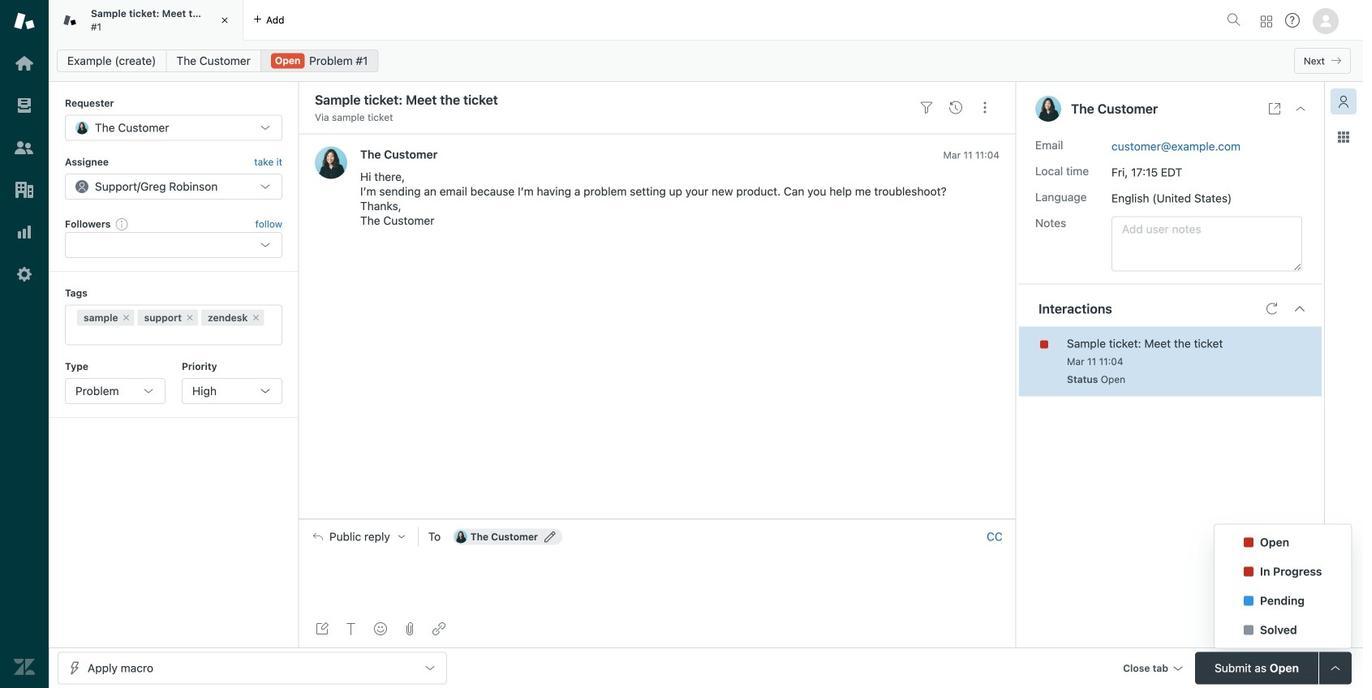 Task type: vqa. For each thing, say whether or not it's contained in the screenshot.
Remove icon
yes



Task type: describe. For each thing, give the bounding box(es) containing it.
user image
[[1036, 96, 1062, 122]]

remove image
[[251, 313, 261, 323]]

zendesk products image
[[1261, 16, 1273, 27]]

format text image
[[345, 623, 358, 636]]

draft mode image
[[316, 623, 329, 636]]

Subject field
[[312, 90, 909, 110]]

2 remove image from the left
[[185, 313, 195, 323]]

view more details image
[[1269, 102, 1282, 115]]

customer@example.com image
[[454, 531, 467, 544]]

apps image
[[1338, 131, 1351, 144]]

close image
[[217, 12, 233, 28]]

reporting image
[[14, 222, 35, 243]]

customer context image
[[1338, 95, 1351, 108]]

admin image
[[14, 264, 35, 285]]

organizations image
[[14, 179, 35, 200]]

events image
[[950, 101, 963, 114]]

ticket actions image
[[979, 101, 992, 114]]

main element
[[0, 0, 49, 688]]

Add user notes text field
[[1112, 216, 1303, 272]]

add link (cmd k) image
[[433, 623, 446, 636]]

views image
[[14, 95, 35, 116]]



Task type: locate. For each thing, give the bounding box(es) containing it.
displays possible ticket submission types image
[[1330, 662, 1343, 675]]

zendesk image
[[14, 657, 35, 678]]

filter image
[[920, 101, 933, 114]]

1 vertical spatial mar 11 11:04 text field
[[1067, 356, 1124, 367]]

1 remove image from the left
[[121, 313, 131, 323]]

remove image
[[121, 313, 131, 323], [185, 313, 195, 323]]

secondary element
[[49, 45, 1364, 77]]

edit user image
[[545, 531, 556, 543]]

avatar image
[[315, 146, 347, 179]]

get help image
[[1286, 13, 1300, 28]]

customers image
[[14, 137, 35, 158]]

tab
[[49, 0, 244, 41]]

add attachment image
[[403, 623, 416, 636]]

get started image
[[14, 53, 35, 74]]

hide composer image
[[651, 513, 664, 526]]

1 horizontal spatial mar 11 11:04 text field
[[1067, 356, 1124, 367]]

1 horizontal spatial remove image
[[185, 313, 195, 323]]

0 horizontal spatial remove image
[[121, 313, 131, 323]]

insert emojis image
[[374, 623, 387, 636]]

Mar 11 11:04 text field
[[944, 149, 1000, 161], [1067, 356, 1124, 367]]

close image
[[1295, 102, 1308, 115]]

zendesk support image
[[14, 11, 35, 32]]

tabs tab list
[[49, 0, 1221, 41]]

info on adding followers image
[[116, 218, 129, 231]]

0 horizontal spatial mar 11 11:04 text field
[[944, 149, 1000, 161]]

0 vertical spatial mar 11 11:04 text field
[[944, 149, 1000, 161]]



